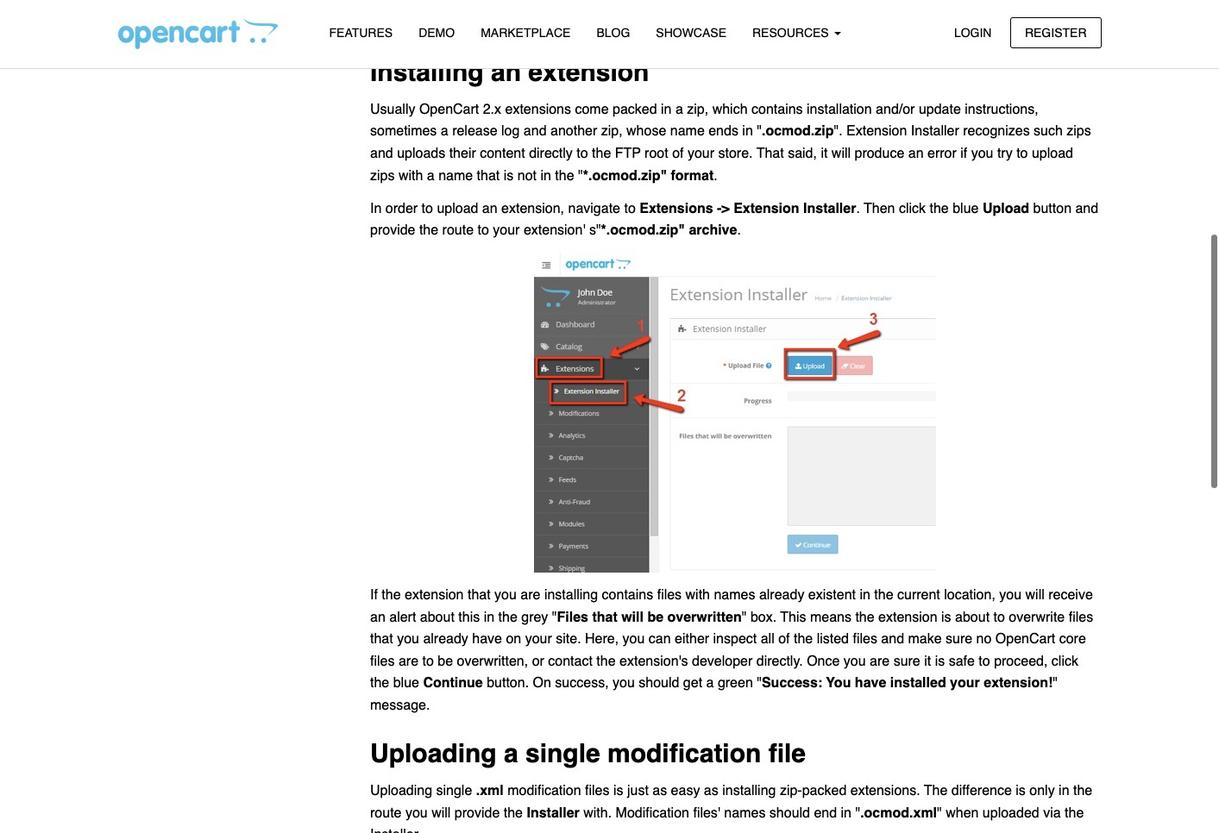 Task type: describe. For each thing, give the bounding box(es) containing it.
to down no
[[979, 654, 990, 669]]

you inside ". extension installer recognizes such zips and uploads their content directly to the ftp root of your store. that said, it will produce an error if you try to upload zips with a name that is not in the "
[[971, 146, 994, 161]]

you down extension's
[[613, 676, 635, 691]]

end
[[814, 806, 837, 821]]

when
[[946, 806, 979, 821]]

message.
[[370, 698, 430, 713]]

easy
[[671, 783, 700, 799]]

extension for an
[[528, 57, 649, 87]]

the down .xml
[[504, 806, 523, 821]]

extension for the
[[405, 588, 464, 603]]

now the extension installer will know how to access your ftp and you will be able to install extensions with ease.
[[370, 16, 1064, 32]]

1 horizontal spatial single
[[525, 739, 600, 769]]

installing an extension
[[370, 57, 649, 87]]

the right the only
[[1073, 783, 1093, 799]]

packed inside modification files is just as easy as installing zip-packed extensions. the difference is only in the route you will provide the
[[802, 783, 847, 799]]

1 horizontal spatial extension
[[734, 201, 800, 216]]

have inside " box. this means the extension is about to overwrite files that you already have on your site.  here, you can either inspect all of the listed files and make sure no opencart core files are to be overwritten, or contact the extension's developer directly. once you are sure it is safe to proceed, click the blue
[[472, 632, 502, 647]]

it inside ". extension installer recognizes such zips and uploads their content directly to the ftp root of your store. that said, it will produce an error if you try to upload zips with a name that is not in the "
[[821, 146, 828, 161]]

with inside if the extension that you are installing contains files with names already existent in the current location, you will receive an alert about this in the grey "
[[686, 588, 710, 603]]

login
[[954, 25, 992, 39]]

your down safe
[[950, 676, 980, 691]]

files up core
[[1069, 610, 1093, 625]]

an left extension,
[[482, 201, 498, 216]]

on
[[506, 632, 521, 647]]

is inside ". extension installer recognizes such zips and uploads their content directly to the ftp root of your store. that said, it will produce an error if you try to upload zips with a name that is not in the "
[[504, 168, 514, 183]]

blog
[[597, 26, 630, 40]]

once
[[807, 654, 840, 669]]

to up the continue
[[422, 654, 434, 669]]

0 vertical spatial click
[[899, 201, 926, 216]]

you inside modification files is just as easy as installing zip-packed extensions. the difference is only in the route you will provide the
[[405, 806, 428, 821]]

provide inside button and provide the route to your extension' s"
[[370, 223, 415, 238]]

via
[[1043, 806, 1061, 821]]

order
[[386, 201, 418, 216]]

listed
[[817, 632, 849, 647]]

.ocmod.xml
[[860, 806, 937, 821]]

a down button.
[[504, 739, 518, 769]]

and/or
[[876, 102, 915, 117]]

success:
[[762, 676, 822, 691]]

the right if
[[382, 588, 401, 603]]

an up 2.x
[[491, 57, 521, 87]]

to down 'another'
[[577, 146, 588, 161]]

modification files is just as easy as installing zip-packed extensions. the difference is only in the route you will provide the
[[370, 783, 1093, 821]]

of inside " box. this means the extension is about to overwrite files that you already have on your site.  here, you can either inspect all of the listed files and make sure no opencart core files are to be overwritten, or contact the extension's developer directly. once you are sure it is safe to proceed, click the blue
[[778, 632, 790, 647]]

installer left the with. on the bottom of the page
[[527, 806, 580, 821]]

to right try
[[1017, 146, 1028, 161]]

in right end
[[841, 806, 852, 821]]

your inside button and provide the route to your extension' s"
[[493, 223, 520, 238]]

produce
[[855, 146, 905, 161]]

modification
[[616, 806, 689, 821]]

log
[[501, 124, 520, 139]]

ftp inside ". extension installer recognizes such zips and uploads their content directly to the ftp root of your store. that said, it will produce an error if you try to upload zips with a name that is not in the "
[[615, 146, 641, 161]]

.xml
[[476, 783, 504, 799]]

inspect
[[713, 632, 757, 647]]

will up extension's
[[621, 610, 644, 625]]

is left safe
[[935, 654, 945, 669]]

extensions.
[[851, 783, 920, 799]]

ends
[[709, 124, 739, 139]]

in right ends
[[742, 124, 753, 139]]

extension,
[[501, 201, 564, 216]]

in up whose at right
[[661, 102, 672, 117]]

be inside " box. this means the extension is about to overwrite files that you already have on your site.  here, you can either inspect all of the listed files and make sure no opencart core files are to be overwritten, or contact the extension's developer directly. once you are sure it is safe to proceed, click the blue
[[438, 654, 453, 669]]

1 horizontal spatial zips
[[1067, 124, 1091, 139]]

s"
[[589, 223, 601, 238]]

it inside " box. this means the extension is about to overwrite files that you already have on your site.  here, you can either inspect all of the listed files and make sure no opencart core files are to be overwritten, or contact the extension's developer directly. once you are sure it is safe to proceed, click the blue
[[924, 654, 931, 669]]

is up "make" in the bottom of the page
[[941, 610, 951, 625]]

contains inside if the extension that you are installing contains files with names already existent in the current location, you will receive an alert about this in the grey "
[[602, 588, 653, 603]]

the left current
[[874, 588, 894, 603]]

1 vertical spatial zip,
[[601, 124, 623, 139]]

already inside " box. this means the extension is about to overwrite files that you already have on your site.  here, you can either inspect all of the listed files and make sure no opencart core files are to be overwritten, or contact the extension's developer directly. once you are sure it is safe to proceed, click the blue
[[423, 632, 468, 647]]

" right green
[[757, 676, 762, 691]]

*.ocmod.zip" format .
[[583, 168, 718, 183]]

grey
[[521, 610, 548, 625]]

will inside ". extension installer recognizes such zips and uploads their content directly to the ftp root of your store. that said, it will produce an error if you try to upload zips with a name that is not in the "
[[832, 146, 851, 161]]

overwrite
[[1009, 610, 1065, 625]]

name inside ". extension installer recognizes such zips and uploads their content directly to the ftp root of your store. that said, it will produce an error if you try to upload zips with a name that is not in the "
[[438, 168, 473, 183]]

register
[[1025, 25, 1087, 39]]

in right this
[[484, 610, 494, 625]]

sometimes
[[370, 124, 437, 139]]

.ocmod.zip
[[762, 124, 834, 139]]

contains inside usually opencart 2.x extensions come packed in a zip, which contains installation and/or update instructions, sometimes a release log and another zip, whose name ends in "
[[752, 102, 803, 117]]

contact
[[548, 654, 593, 669]]

>
[[722, 201, 730, 216]]

proceed,
[[994, 654, 1048, 669]]

" inside the " message.
[[1053, 676, 1058, 691]]

ease.
[[1030, 16, 1064, 32]]

extension inside " box. this means the extension is about to overwrite files that you already have on your site.  here, you can either inspect all of the listed files and make sure no opencart core files are to be overwritten, or contact the extension's developer directly. once you are sure it is safe to proceed, click the blue
[[878, 610, 938, 625]]

2 as from the left
[[704, 783, 719, 799]]

if the extension that you are installing contains files with names already existent in the current location, you will receive an alert about this in the grey "
[[370, 588, 1093, 625]]

. for *.ocmod.zip" format .
[[714, 168, 718, 183]]

uploaded
[[983, 806, 1039, 821]]

another
[[550, 124, 597, 139]]

1 vertical spatial zips
[[370, 168, 395, 183]]

installing inside if the extension that you are installing contains files with names already existent in the current location, you will receive an alert about this in the grey "
[[544, 588, 598, 603]]

you up you
[[844, 654, 866, 669]]

installation
[[807, 102, 872, 117]]

location,
[[944, 588, 996, 603]]

the right now at the left top of the page
[[402, 16, 421, 32]]

continue button. on success, you should get a green " success: you have installed your extension!
[[423, 676, 1053, 691]]

alert
[[389, 610, 416, 625]]

0 vertical spatial extensions
[[932, 16, 998, 32]]

green
[[718, 676, 753, 691]]

you up 'on'
[[494, 588, 517, 603]]

files'
[[693, 806, 720, 821]]

extension installer image
[[533, 253, 938, 574]]

is left just
[[613, 783, 623, 799]]

showcase
[[656, 26, 727, 40]]

already inside if the extension that you are installing contains files with names already existent in the current location, you will receive an alert about this in the grey "
[[759, 588, 805, 603]]

" inside " box. this means the extension is about to overwrite files that you already have on your site.  here, you can either inspect all of the listed files and make sure no opencart core files are to be overwritten, or contact the extension's developer directly. once you are sure it is safe to proceed, click the blue
[[742, 610, 747, 625]]

come
[[575, 102, 609, 117]]

format
[[671, 168, 714, 183]]

their
[[449, 146, 476, 161]]

a right get
[[706, 676, 714, 691]]

that inside " box. this means the extension is about to overwrite files that you already have on your site.  here, you can either inspect all of the listed files and make sure no opencart core files are to be overwritten, or contact the extension's developer directly. once you are sure it is safe to proceed, click the blue
[[370, 632, 393, 647]]

box.
[[751, 610, 777, 625]]

in order to upload an extension, navigate to extensions -> extension installer . then click the blue upload
[[370, 201, 1029, 216]]

overwritten,
[[457, 654, 528, 669]]

extension'
[[524, 223, 585, 238]]

directly.
[[756, 654, 803, 669]]

extensions
[[640, 201, 713, 216]]

then
[[864, 201, 895, 216]]

update
[[919, 102, 961, 117]]

2 horizontal spatial .
[[856, 201, 860, 216]]

you
[[826, 676, 851, 691]]

success,
[[555, 676, 609, 691]]

receive
[[1049, 588, 1093, 603]]

will left the able
[[805, 16, 824, 32]]

1 horizontal spatial ftp
[[722, 16, 748, 32]]

installer inside ". extension installer recognizes such zips and uploads their content directly to the ftp root of your store. that said, it will produce an error if you try to upload zips with a name that is not in the "
[[911, 124, 959, 139]]

make
[[908, 632, 942, 647]]

the down this
[[794, 632, 813, 647]]

the down directly
[[555, 168, 574, 183]]

know
[[564, 16, 597, 32]]

to right navigate
[[624, 201, 636, 216]]

that inside ". extension installer recognizes such zips and uploads their content directly to the ftp root of your store. that said, it will produce an error if you try to upload zips with a name that is not in the "
[[477, 168, 500, 183]]

to right the order
[[422, 201, 433, 216]]

files up message.
[[370, 654, 395, 669]]

the inside button and provide the route to your extension' s"
[[419, 223, 438, 238]]

route inside modification files is just as easy as installing zip-packed extensions. the difference is only in the route you will provide the
[[370, 806, 402, 821]]

*.ocmod.zip" for *.ocmod.zip" archive .
[[601, 223, 685, 238]]

uploading for uploading single .xml
[[370, 783, 432, 799]]

opencart inside " box. this means the extension is about to overwrite files that you already have on your site.  here, you can either inspect all of the listed files and make sure no opencart core files are to be overwritten, or contact the extension's developer directly. once you are sure it is safe to proceed, click the blue
[[996, 632, 1055, 647]]

that
[[757, 146, 784, 161]]

will left know in the top left of the page
[[541, 16, 560, 32]]

current
[[897, 588, 940, 603]]

with inside ". extension installer recognizes such zips and uploads their content directly to the ftp root of your store. that said, it will produce an error if you try to upload zips with a name that is not in the "
[[399, 168, 423, 183]]

demo link
[[406, 18, 468, 48]]

installer left then
[[803, 201, 856, 216]]

you down alert
[[397, 632, 419, 647]]

login link
[[940, 17, 1006, 48]]

you left the able
[[779, 16, 801, 32]]

files that will be overwritten
[[557, 610, 742, 625]]



Task type: vqa. For each thing, say whether or not it's contained in the screenshot.


Task type: locate. For each thing, give the bounding box(es) containing it.
provide
[[370, 223, 415, 238], [455, 806, 500, 821]]

1 horizontal spatial as
[[704, 783, 719, 799]]

be
[[828, 16, 843, 32], [647, 610, 664, 625], [438, 654, 453, 669]]

packed up end
[[802, 783, 847, 799]]

with.
[[583, 806, 612, 821]]

names up box.
[[714, 588, 755, 603]]

0 vertical spatial extension
[[528, 57, 649, 87]]

modification inside modification files is just as easy as installing zip-packed extensions. the difference is only in the route you will provide the
[[508, 783, 581, 799]]

1 vertical spatial opencart
[[996, 632, 1055, 647]]

this
[[458, 610, 480, 625]]

1 vertical spatial *.ocmod.zip"
[[601, 223, 685, 238]]

installing
[[370, 57, 484, 87]]

extensions inside usually opencart 2.x extensions come packed in a zip, which contains installation and/or update instructions, sometimes a release log and another zip, whose name ends in "
[[505, 102, 571, 117]]

0 vertical spatial have
[[472, 632, 502, 647]]

access
[[645, 16, 688, 32]]

1 horizontal spatial sure
[[946, 632, 973, 647]]

install
[[892, 16, 928, 32]]

this
[[780, 610, 806, 625]]

of right root
[[672, 146, 684, 161]]

your down extension,
[[493, 223, 520, 238]]

safe
[[949, 654, 975, 669]]

such
[[1034, 124, 1063, 139]]

ftp left root
[[615, 146, 641, 161]]

1 vertical spatial installing
[[722, 783, 776, 799]]

1 vertical spatial be
[[647, 610, 664, 625]]

click inside " box. this means the extension is about to overwrite files that you already have on your site.  here, you can either inspect all of the listed files and make sure no opencart core files are to be overwritten, or contact the extension's developer directly. once you are sure it is safe to proceed, click the blue
[[1052, 654, 1079, 669]]

already down this
[[423, 632, 468, 647]]

0 vertical spatial sure
[[946, 632, 973, 647]]

will inside if the extension that you are installing contains files with names already existent in the current location, you will receive an alert about this in the grey "
[[1026, 588, 1045, 603]]

route down their
[[442, 223, 474, 238]]

should down zip-
[[770, 806, 810, 821]]

sure up installed
[[894, 654, 920, 669]]

it down "make" in the bottom of the page
[[924, 654, 931, 669]]

1 vertical spatial already
[[423, 632, 468, 647]]

*.ocmod.zip" archive .
[[601, 223, 741, 238]]

0 horizontal spatial opencart
[[419, 102, 479, 117]]

in inside ". extension installer recognizes such zips and uploads their content directly to the ftp root of your store. that said, it will produce an error if you try to upload zips with a name that is not in the "
[[541, 168, 551, 183]]

names inside if the extension that you are installing contains files with names already existent in the current location, you will receive an alert about this in the grey "
[[714, 588, 755, 603]]

modification up easy
[[607, 739, 761, 769]]

1 horizontal spatial should
[[770, 806, 810, 821]]

about inside " box. this means the extension is about to overwrite files that you already have on your site.  here, you can either inspect all of the listed files and make sure no opencart core files are to be overwritten, or contact the extension's developer directly. once you are sure it is safe to proceed, click the blue
[[955, 610, 990, 625]]

to right how
[[630, 16, 641, 32]]

1 vertical spatial provide
[[455, 806, 500, 821]]

installer up installing an extension
[[489, 16, 537, 32]]

installing
[[544, 588, 598, 603], [722, 783, 776, 799]]

0 vertical spatial already
[[759, 588, 805, 603]]

2 uploading from the top
[[370, 783, 432, 799]]

1 horizontal spatial route
[[442, 223, 474, 238]]

button
[[1033, 201, 1072, 216]]

0 horizontal spatial extensions
[[505, 102, 571, 117]]

1 vertical spatial uploading
[[370, 783, 432, 799]]

and inside " box. this means the extension is about to overwrite files that you already have on your site.  here, you can either inspect all of the listed files and make sure no opencart core files are to be overwritten, or contact the extension's developer directly. once you are sure it is safe to proceed, click the blue
[[881, 632, 904, 647]]

. for *.ocmod.zip" archive .
[[737, 223, 741, 238]]

upgrading
[[135, 22, 199, 37]]

marketplace
[[481, 26, 571, 40]]

as right just
[[653, 783, 667, 799]]

in
[[661, 102, 672, 117], [742, 124, 753, 139], [541, 168, 551, 183], [860, 588, 871, 603], [484, 610, 494, 625], [1059, 783, 1070, 799], [841, 806, 852, 821]]

uploading for uploading a single modification file
[[370, 739, 497, 769]]

can
[[649, 632, 671, 647]]

that down content
[[477, 168, 500, 183]]

0 horizontal spatial extension
[[425, 16, 485, 32]]

uploading single .xml
[[370, 783, 504, 799]]

features
[[329, 26, 393, 40]]

2 horizontal spatial with
[[1001, 16, 1026, 32]]

1 vertical spatial sure
[[894, 654, 920, 669]]

0 vertical spatial opencart
[[419, 102, 479, 117]]

no
[[976, 632, 992, 647]]

store.
[[718, 146, 753, 161]]

1 vertical spatial extension
[[847, 124, 907, 139]]

should for you
[[639, 676, 679, 691]]

navigate
[[568, 201, 620, 216]]

root
[[645, 146, 668, 161]]

1 about from the left
[[420, 610, 455, 625]]

your right the access
[[692, 16, 719, 32]]

means
[[810, 610, 852, 625]]

files
[[557, 610, 588, 625]]

0 vertical spatial contains
[[752, 102, 803, 117]]

installer.
[[370, 828, 422, 834]]

opencart - open source shopping cart solution image
[[118, 18, 277, 49]]

and inside button and provide the route to your extension' s"
[[1076, 201, 1099, 216]]

2 vertical spatial with
[[686, 588, 710, 603]]

1 horizontal spatial with
[[686, 588, 710, 603]]

extensions right install
[[932, 16, 998, 32]]

extension
[[425, 16, 485, 32], [847, 124, 907, 139], [734, 201, 800, 216]]

an inside ". extension installer recognizes such zips and uploads their content directly to the ftp root of your store. that said, it will produce an error if you try to upload zips with a name that is not in the "
[[908, 146, 924, 161]]

extension!
[[984, 676, 1053, 691]]

2 vertical spatial extension
[[878, 610, 938, 625]]

if
[[370, 588, 378, 603]]

in
[[370, 201, 382, 216]]

to
[[630, 16, 641, 32], [877, 16, 889, 32], [577, 146, 588, 161], [1017, 146, 1028, 161], [422, 201, 433, 216], [624, 201, 636, 216], [478, 223, 489, 238], [994, 610, 1005, 625], [422, 654, 434, 669], [979, 654, 990, 669]]

opencart up release
[[419, 102, 479, 117]]

to down location,
[[994, 610, 1005, 625]]

". extension installer recognizes such zips and uploads their content directly to the ftp root of your store. that said, it will produce an error if you try to upload zips with a name that is not in the "
[[370, 124, 1091, 183]]

you left can
[[623, 632, 645, 647]]

button and provide the route to your extension' s"
[[370, 201, 1099, 238]]

blue left upload
[[953, 201, 979, 216]]

that
[[477, 168, 500, 183], [468, 588, 491, 603], [592, 610, 618, 625], [370, 632, 393, 647]]

route up the installer.
[[370, 806, 402, 821]]

. up - on the top right of the page
[[714, 168, 718, 183]]

will inside modification files is just as easy as installing zip-packed extensions. the difference is only in the route you will provide the
[[432, 806, 451, 821]]

0 horizontal spatial be
[[438, 654, 453, 669]]

your up format
[[688, 146, 714, 161]]

1 vertical spatial with
[[399, 168, 423, 183]]

1 vertical spatial upload
[[437, 201, 478, 216]]

you up overwrite
[[999, 588, 1022, 603]]

the up message.
[[370, 676, 389, 691]]

with up overwritten
[[686, 588, 710, 603]]

files right listed
[[853, 632, 877, 647]]

1 horizontal spatial installing
[[722, 783, 776, 799]]

0 vertical spatial extension
[[425, 16, 485, 32]]

1 horizontal spatial zip,
[[687, 102, 709, 117]]

is left the only
[[1016, 783, 1026, 799]]

1 vertical spatial ftp
[[615, 146, 641, 161]]

1 horizontal spatial are
[[521, 588, 541, 603]]

extension inside ". extension installer recognizes such zips and uploads their content directly to the ftp root of your store. that said, it will produce an error if you try to upload zips with a name that is not in the "
[[847, 124, 907, 139]]

0 vertical spatial uploading
[[370, 739, 497, 769]]

1 horizontal spatial extension
[[528, 57, 649, 87]]

names right files'
[[724, 806, 766, 821]]

0 vertical spatial with
[[1001, 16, 1026, 32]]

0 horizontal spatial of
[[672, 146, 684, 161]]

will down ".
[[832, 146, 851, 161]]

2 vertical spatial .
[[737, 223, 741, 238]]

2 horizontal spatial extension
[[847, 124, 907, 139]]

1 vertical spatial blue
[[393, 676, 419, 691]]

2 horizontal spatial are
[[870, 654, 890, 669]]

to left extension'
[[478, 223, 489, 238]]

upload inside ". extension installer recognizes such zips and uploads their content directly to the ftp root of your store. that said, it will produce an error if you try to upload zips with a name that is not in the "
[[1032, 146, 1073, 161]]

0 vertical spatial ftp
[[722, 16, 748, 32]]

0 vertical spatial blue
[[953, 201, 979, 216]]

0 horizontal spatial zip,
[[601, 124, 623, 139]]

features link
[[316, 18, 406, 48]]

showcase link
[[643, 18, 739, 48]]

1 as from the left
[[653, 783, 667, 799]]

an inside if the extension that you are installing contains files with names already existent in the current location, you will receive an alert about this in the grey "
[[370, 610, 386, 625]]

about inside if the extension that you are installing contains files with names already existent in the current location, you will receive an alert about this in the grey "
[[420, 610, 455, 625]]

2 horizontal spatial be
[[828, 16, 843, 32]]

0 vertical spatial zips
[[1067, 124, 1091, 139]]

1 horizontal spatial packed
[[802, 783, 847, 799]]

upgrading link
[[118, 15, 344, 45]]

2 horizontal spatial extension
[[878, 610, 938, 625]]

".
[[834, 124, 843, 139]]

ftp
[[722, 16, 748, 32], [615, 146, 641, 161]]

all
[[761, 632, 775, 647]]

0 horizontal spatial ftp
[[615, 146, 641, 161]]

in right existent
[[860, 588, 871, 603]]

" down overwrite
[[1053, 676, 1058, 691]]

uploading a single modification file
[[370, 739, 806, 769]]

0 horizontal spatial about
[[420, 610, 455, 625]]

1 vertical spatial have
[[855, 676, 886, 691]]

0 horizontal spatial route
[[370, 806, 402, 821]]

try
[[997, 146, 1013, 161]]

*.ocmod.zip" down root
[[583, 168, 667, 183]]

1 horizontal spatial it
[[924, 654, 931, 669]]

0 vertical spatial modification
[[607, 739, 761, 769]]

in right the only
[[1059, 783, 1070, 799]]

" inside " when uploaded via the installer.
[[937, 806, 942, 821]]

0 vertical spatial single
[[525, 739, 600, 769]]

a left which
[[676, 102, 683, 117]]

0 horizontal spatial click
[[899, 201, 926, 216]]

how
[[600, 16, 626, 32]]

and inside usually opencart 2.x extensions come packed in a zip, which contains installation and/or update instructions, sometimes a release log and another zip, whose name ends in "
[[524, 124, 547, 139]]

extensions up log
[[505, 102, 571, 117]]

installing inside modification files is just as easy as installing zip-packed extensions. the difference is only in the route you will provide the
[[722, 783, 776, 799]]

should for names
[[770, 806, 810, 821]]

0 horizontal spatial single
[[436, 783, 472, 799]]

already up this
[[759, 588, 805, 603]]

existent
[[808, 588, 856, 603]]

an left error
[[908, 146, 924, 161]]

name inside usually opencart 2.x extensions come packed in a zip, which contains installation and/or update instructions, sometimes a release log and another zip, whose name ends in "
[[670, 124, 705, 139]]

the down uploads
[[419, 223, 438, 238]]

1 horizontal spatial blue
[[953, 201, 979, 216]]

uploads
[[397, 146, 445, 161]]

extension up installing
[[425, 16, 485, 32]]

1 horizontal spatial contains
[[752, 102, 803, 117]]

1 vertical spatial should
[[770, 806, 810, 821]]

0 horizontal spatial sure
[[894, 654, 920, 669]]

marketplace link
[[468, 18, 584, 48]]

files up the with. on the bottom of the page
[[585, 783, 610, 799]]

the right means
[[855, 610, 875, 625]]

1 vertical spatial click
[[1052, 654, 1079, 669]]

1 vertical spatial extensions
[[505, 102, 571, 117]]

" inside usually opencart 2.x extensions come packed in a zip, which contains installation and/or update instructions, sometimes a release log and another zip, whose name ends in "
[[757, 124, 762, 139]]

which
[[712, 102, 748, 117]]

0 vertical spatial upload
[[1032, 146, 1073, 161]]

0 vertical spatial should
[[639, 676, 679, 691]]

the down the here,
[[597, 654, 616, 669]]

1 horizontal spatial modification
[[607, 739, 761, 769]]

*.ocmod.zip"
[[583, 168, 667, 183], [601, 223, 685, 238]]

and right showcase
[[752, 16, 775, 32]]

recognizes
[[963, 124, 1030, 139]]

zip, left which
[[687, 102, 709, 117]]

0 horizontal spatial it
[[821, 146, 828, 161]]

" right end
[[855, 806, 860, 821]]

upload
[[1032, 146, 1073, 161], [437, 201, 478, 216]]

button.
[[487, 676, 529, 691]]

your inside ". extension installer recognizes such zips and uploads their content directly to the ftp root of your store. that said, it will produce an error if you try to upload zips with a name that is not in the "
[[688, 146, 714, 161]]

blue inside " box. this means the extension is about to overwrite files that you already have on your site.  here, you can either inspect all of the listed files and make sure no opencart core files are to be overwritten, or contact the extension's developer directly. once you are sure it is safe to proceed, click the blue
[[393, 676, 419, 691]]

your inside " box. this means the extension is about to overwrite files that you already have on your site.  here, you can either inspect all of the listed files and make sure no opencart core files are to be overwritten, or contact the extension's developer directly. once you are sure it is safe to proceed, click the blue
[[525, 632, 552, 647]]

uploading up the installer.
[[370, 783, 432, 799]]

files inside modification files is just as easy as installing zip-packed extensions. the difference is only in the route you will provide the
[[585, 783, 610, 799]]

installing up installer with. modification files' names should end in " .ocmod.xml
[[722, 783, 776, 799]]

opencart inside usually opencart 2.x extensions come packed in a zip, which contains installation and/or update instructions, sometimes a release log and another zip, whose name ends in "
[[419, 102, 479, 117]]

register link
[[1010, 17, 1101, 48]]

modification right .xml
[[508, 783, 581, 799]]

1 horizontal spatial already
[[759, 588, 805, 603]]

" inside if the extension that you are installing contains files with names already existent in the current location, you will receive an alert about this in the grey "
[[552, 610, 557, 625]]

will
[[541, 16, 560, 32], [805, 16, 824, 32], [832, 146, 851, 161], [1026, 588, 1045, 603], [621, 610, 644, 625], [432, 806, 451, 821]]

0 horizontal spatial with
[[399, 168, 423, 183]]

*.ocmod.zip" for *.ocmod.zip" format .
[[583, 168, 667, 183]]

instructions,
[[965, 102, 1039, 117]]

0 horizontal spatial as
[[653, 783, 667, 799]]

1 uploading from the top
[[370, 739, 497, 769]]

here,
[[585, 632, 619, 647]]

extension's
[[620, 654, 688, 669]]

the down 'another'
[[592, 146, 611, 161]]

route
[[442, 223, 474, 238], [370, 806, 402, 821]]

1 horizontal spatial have
[[855, 676, 886, 691]]

sure
[[946, 632, 973, 647], [894, 654, 920, 669]]

whose
[[626, 124, 666, 139]]

upload down the 'such'
[[1032, 146, 1073, 161]]

get
[[683, 676, 702, 691]]

difference
[[952, 783, 1012, 799]]

a left release
[[441, 124, 448, 139]]

installer with. modification files' names should end in " .ocmod.xml
[[527, 806, 937, 821]]

in inside modification files is just as easy as installing zip-packed extensions. the difference is only in the route you will provide the
[[1059, 783, 1070, 799]]

click right then
[[899, 201, 926, 216]]

now
[[370, 16, 398, 32]]

the up 'on'
[[498, 610, 518, 625]]

the down error
[[930, 201, 949, 216]]

are inside if the extension that you are installing contains files with names already existent in the current location, you will receive an alert about this in the grey "
[[521, 588, 541, 603]]

demo
[[419, 26, 455, 40]]

0 vertical spatial names
[[714, 588, 755, 603]]

0 horizontal spatial have
[[472, 632, 502, 647]]

to right the able
[[877, 16, 889, 32]]

*.ocmod.zip" down extensions
[[601, 223, 685, 238]]

1 vertical spatial names
[[724, 806, 766, 821]]

1 horizontal spatial about
[[955, 610, 990, 625]]

0 horizontal spatial blue
[[393, 676, 419, 691]]

. left then
[[856, 201, 860, 216]]

0 horizontal spatial modification
[[508, 783, 581, 799]]

1 vertical spatial it
[[924, 654, 931, 669]]

installer
[[489, 16, 537, 32], [911, 124, 959, 139], [803, 201, 856, 216], [527, 806, 580, 821]]

not
[[517, 168, 537, 183]]

to inside button and provide the route to your extension' s"
[[478, 223, 489, 238]]

of inside ". extension installer recognizes such zips and uploads their content directly to the ftp root of your store. that said, it will produce an error if you try to upload zips with a name that is not in the "
[[672, 146, 684, 161]]

usually
[[370, 102, 415, 117]]

0 vertical spatial name
[[670, 124, 705, 139]]

2 vertical spatial be
[[438, 654, 453, 669]]

error
[[928, 146, 957, 161]]

1 horizontal spatial provide
[[455, 806, 500, 821]]

0 vertical spatial installing
[[544, 588, 598, 603]]

will up overwrite
[[1026, 588, 1045, 603]]

1 vertical spatial packed
[[802, 783, 847, 799]]

have up overwritten,
[[472, 632, 502, 647]]

0 horizontal spatial are
[[399, 654, 419, 669]]

files inside if the extension that you are installing contains files with names already existent in the current location, you will receive an alert about this in the grey "
[[657, 588, 682, 603]]

the
[[924, 783, 948, 799]]

provide inside modification files is just as easy as installing zip-packed extensions. the difference is only in the route you will provide the
[[455, 806, 500, 821]]

the inside " when uploaded via the installer.
[[1065, 806, 1084, 821]]

and left "make" in the bottom of the page
[[881, 632, 904, 647]]

1 vertical spatial modification
[[508, 783, 581, 799]]

1 horizontal spatial upload
[[1032, 146, 1073, 161]]

0 horizontal spatial name
[[438, 168, 473, 183]]

1 vertical spatial of
[[778, 632, 790, 647]]

extension up come
[[528, 57, 649, 87]]

"
[[757, 124, 762, 139], [578, 168, 583, 183], [552, 610, 557, 625], [742, 610, 747, 625], [757, 676, 762, 691], [1053, 676, 1058, 691], [855, 806, 860, 821], [937, 806, 942, 821]]

" box. this means the extension is about to overwrite files that you already have on your site.  here, you can either inspect all of the listed files and make sure no opencart core files are to be overwritten, or contact the extension's developer directly. once you are sure it is safe to proceed, click the blue
[[370, 610, 1093, 691]]

0 vertical spatial zip,
[[687, 102, 709, 117]]

" inside ". extension installer recognizes such zips and uploads their content directly to the ftp root of your store. that said, it will produce an error if you try to upload zips with a name that is not in the "
[[578, 168, 583, 183]]

you
[[779, 16, 801, 32], [971, 146, 994, 161], [494, 588, 517, 603], [999, 588, 1022, 603], [397, 632, 419, 647], [623, 632, 645, 647], [844, 654, 866, 669], [613, 676, 635, 691], [405, 806, 428, 821]]

1 horizontal spatial be
[[647, 610, 664, 625]]

a inside ". extension installer recognizes such zips and uploads their content directly to the ftp root of your store. that said, it will produce an error if you try to upload zips with a name that is not in the "
[[427, 168, 435, 183]]

that up the here,
[[592, 610, 618, 625]]

will down uploading single .xml
[[432, 806, 451, 821]]

that inside if the extension that you are installing contains files with names already existent in the current location, you will receive an alert about this in the grey "
[[468, 588, 491, 603]]

0 vertical spatial it
[[821, 146, 828, 161]]

with left ease.
[[1001, 16, 1026, 32]]

packed inside usually opencart 2.x extensions come packed in a zip, which contains installation and/or update instructions, sometimes a release log and another zip, whose name ends in "
[[613, 102, 657, 117]]

that up this
[[468, 588, 491, 603]]

0 horizontal spatial provide
[[370, 223, 415, 238]]

name left ends
[[670, 124, 705, 139]]

either
[[675, 632, 709, 647]]

extensions
[[932, 16, 998, 32], [505, 102, 571, 117]]

extension inside if the extension that you are installing contains files with names already existent in the current location, you will receive an alert about this in the grey "
[[405, 588, 464, 603]]

contains up files that will be overwritten
[[602, 588, 653, 603]]

2 vertical spatial extension
[[734, 201, 800, 216]]

0 horizontal spatial installing
[[544, 588, 598, 603]]

installing up files
[[544, 588, 598, 603]]

provide down the order
[[370, 223, 415, 238]]

2 about from the left
[[955, 610, 990, 625]]

zips up in
[[370, 168, 395, 183]]

archive
[[689, 223, 737, 238]]

extension up produce
[[847, 124, 907, 139]]

provide down .xml
[[455, 806, 500, 821]]

route inside button and provide the route to your extension' s"
[[442, 223, 474, 238]]

1 vertical spatial .
[[856, 201, 860, 216]]

have right you
[[855, 676, 886, 691]]

directly
[[529, 146, 573, 161]]

about down location,
[[955, 610, 990, 625]]

and inside ". extension installer recognizes such zips and uploads their content directly to the ftp root of your store. that said, it will produce an error if you try to upload zips with a name that is not in the "
[[370, 146, 393, 161]]

0 horizontal spatial .
[[714, 168, 718, 183]]



